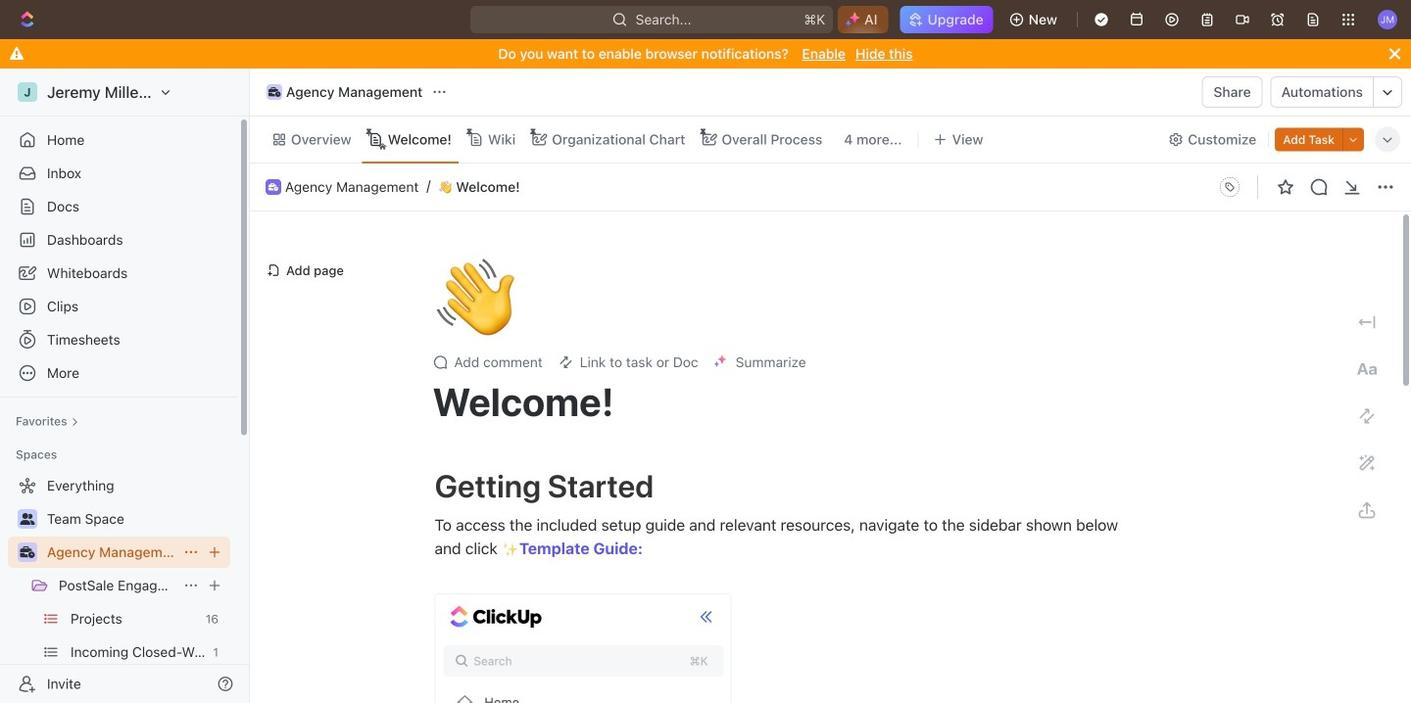 Task type: vqa. For each thing, say whether or not it's contained in the screenshot.
top Details
no



Task type: describe. For each thing, give the bounding box(es) containing it.
business time image inside sidebar navigation
[[20, 547, 35, 559]]

1 horizontal spatial business time image
[[268, 87, 280, 97]]

business time image
[[268, 183, 278, 191]]

jeremy miller's workspace, , element
[[18, 82, 37, 102]]



Task type: locate. For each thing, give the bounding box(es) containing it.
tree inside sidebar navigation
[[8, 470, 230, 704]]

0 vertical spatial business time image
[[268, 87, 280, 97]]

0 horizontal spatial business time image
[[20, 547, 35, 559]]

tree
[[8, 470, 230, 704]]

business time image up business time icon
[[268, 87, 280, 97]]

1 vertical spatial business time image
[[20, 547, 35, 559]]

sidebar navigation
[[0, 69, 254, 704]]

dropdown menu image
[[1214, 171, 1245, 203]]

business time image
[[268, 87, 280, 97], [20, 547, 35, 559]]

business time image down user group icon
[[20, 547, 35, 559]]

user group image
[[20, 513, 35, 525]]



